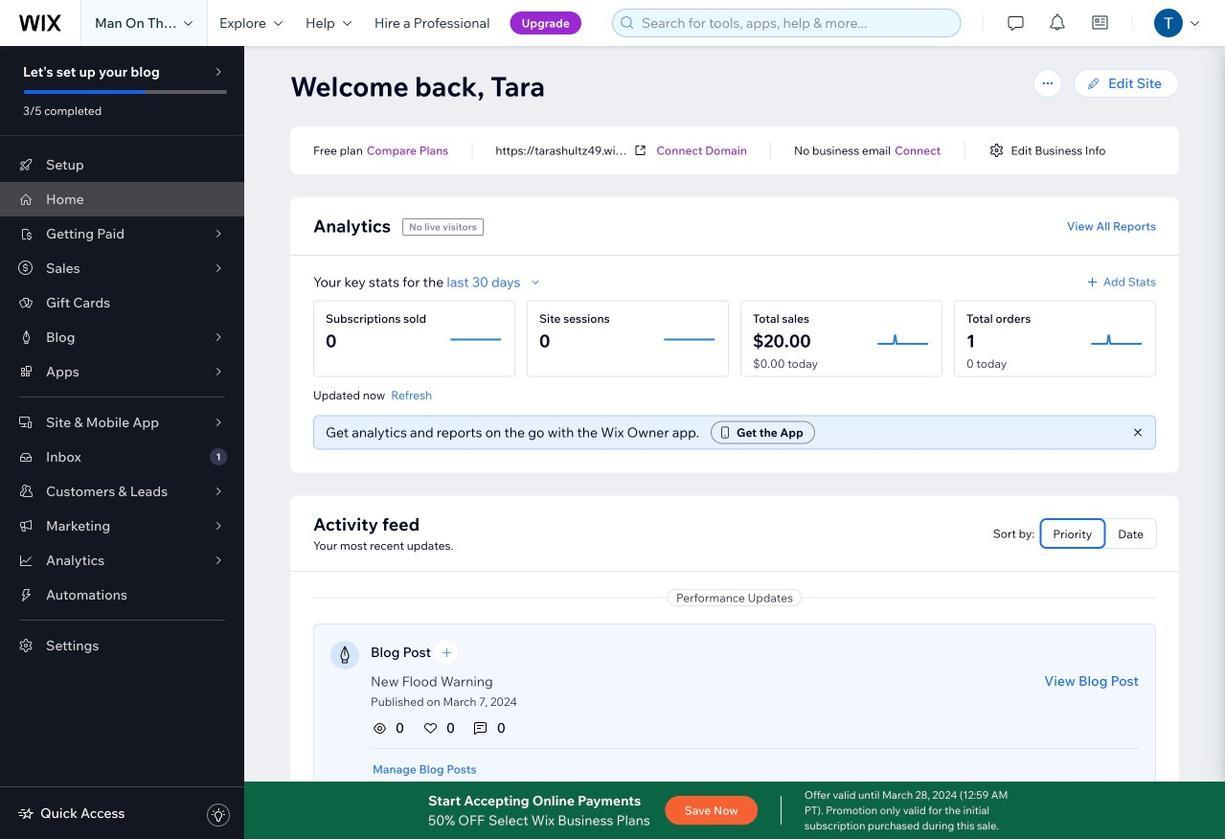 Task type: vqa. For each thing, say whether or not it's contained in the screenshot.
branding?
no



Task type: locate. For each thing, give the bounding box(es) containing it.
Search for tools, apps, help & more... field
[[636, 10, 954, 36]]



Task type: describe. For each thing, give the bounding box(es) containing it.
sidebar element
[[0, 46, 244, 839]]



